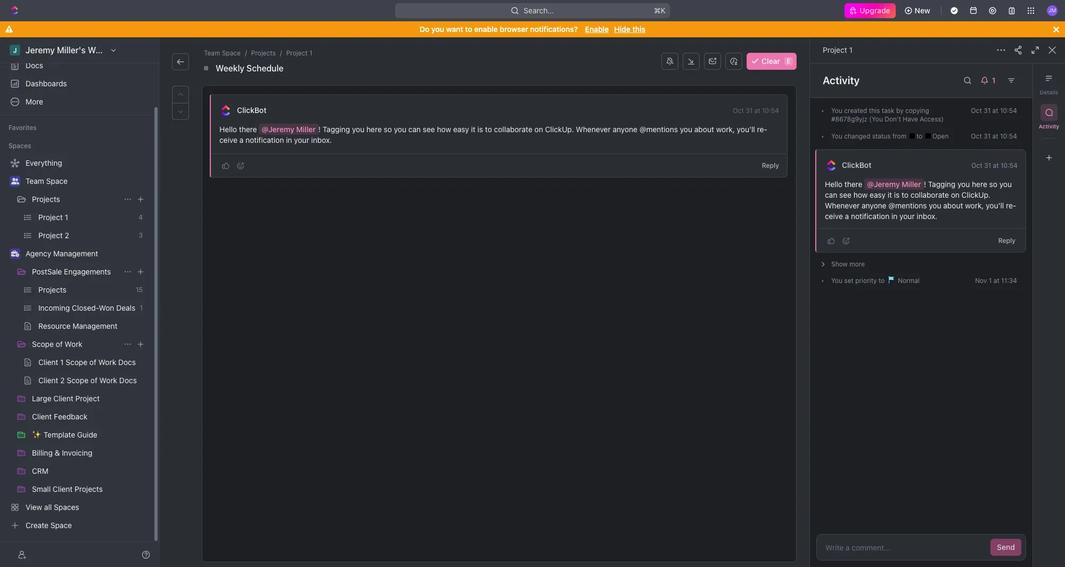 Task type: vqa. For each thing, say whether or not it's contained in the screenshot.
Miller for "@Jeremy Miller" button inside TASK SIDEBAR CONTENT section
yes



Task type: describe. For each thing, give the bounding box(es) containing it.
at for set priority to
[[994, 277, 1000, 285]]

0 vertical spatial docs
[[26, 61, 43, 70]]

jeremy miller's workspace, , element
[[10, 45, 20, 55]]

small
[[32, 484, 51, 493]]

won
[[99, 303, 114, 312]]

schedule
[[247, 63, 284, 73]]

space for team space / projects / project 1
[[222, 49, 241, 57]]

large client project link
[[32, 390, 147, 407]]

all
[[44, 503, 52, 512]]

deals
[[116, 303, 135, 312]]

incoming closed-won deals 1
[[38, 303, 143, 312]]

⌘k
[[654, 6, 666, 15]]

0 horizontal spatial in
[[286, 135, 292, 144]]

task
[[882, 107, 895, 115]]

agency
[[26, 249, 51, 258]]

anyone inside 'task sidebar content' section
[[862, 201, 887, 210]]

0 vertical spatial @mentions
[[640, 125, 678, 134]]

! tagging you here so you can see how easy it is to collaborate on clickup. whenever anyone @mentions you about work, you'll re ceive a notification in your inbox. for rightmost @jeremy miller button
[[825, 180, 1017, 221]]

11:34
[[1002, 277, 1018, 285]]

clickup. for rightmost @jeremy miller button
[[962, 190, 991, 199]]

@jeremy for rightmost @jeremy miller button
[[868, 180, 900, 189]]

miller for top @jeremy miller button
[[297, 125, 316, 134]]

closed-
[[72, 303, 99, 312]]

management for agency management
[[53, 249, 98, 258]]

show more
[[832, 260, 865, 268]]

work, for top @jeremy miller button
[[717, 125, 735, 134]]

projects up schedule
[[251, 49, 276, 57]]

normal
[[897, 277, 920, 285]]

business time image
[[11, 250, 19, 257]]

2 for project
[[65, 231, 69, 240]]

dashboards
[[26, 79, 67, 88]]

projects down "team space"
[[32, 195, 60, 204]]

new
[[915, 6, 931, 15]]

1 vertical spatial team space link
[[26, 173, 147, 190]]

want
[[446, 25, 464, 34]]

0 horizontal spatial this
[[633, 25, 646, 34]]

nov 1 at 11:34
[[976, 277, 1018, 285]]

billing & invoicing
[[32, 448, 92, 457]]

1 inside client 1 scope of work docs link
[[60, 358, 64, 367]]

workspace
[[88, 45, 132, 55]]

client feedback link
[[32, 408, 147, 425]]

1 horizontal spatial @jeremy miller button
[[865, 179, 925, 190]]

here inside 'task sidebar content' section
[[973, 180, 988, 189]]

create
[[26, 521, 48, 530]]

2 vertical spatial projects link
[[38, 281, 132, 298]]

more
[[26, 97, 43, 106]]

jeremy
[[26, 45, 55, 55]]

enable
[[475, 25, 498, 34]]

easy for top @jeremy miller button
[[453, 125, 469, 134]]

everything link
[[4, 155, 147, 172]]

hide
[[615, 25, 631, 34]]

miller's
[[57, 45, 86, 55]]

tagging inside 'task sidebar content' section
[[929, 180, 956, 189]]

team space / projects / project 1
[[204, 49, 313, 57]]

template
[[44, 430, 75, 439]]

notifications?
[[531, 25, 578, 34]]

enable
[[585, 25, 609, 34]]

large
[[32, 394, 51, 403]]

&
[[55, 448, 60, 457]]

! tagging you here so you can see how easy it is to collaborate on clickup. whenever anyone @mentions you about work, you'll re ceive a notification in your inbox. for top @jeremy miller button
[[220, 125, 768, 144]]

more
[[850, 260, 865, 268]]

upgrade link
[[845, 3, 896, 18]]

created
[[845, 107, 868, 115]]

favorites
[[9, 124, 37, 132]]

2 horizontal spatial project 1 link
[[823, 45, 853, 54]]

0 vertical spatial reply
[[762, 161, 780, 169]]

1 horizontal spatial project 1 link
[[284, 48, 315, 59]]

1 vertical spatial spaces
[[54, 503, 79, 512]]

a for top @jeremy miller button
[[240, 135, 244, 144]]

whenever for rightmost @jeremy miller button
[[825, 201, 860, 210]]

upgrade
[[860, 6, 891, 15]]

incoming
[[38, 303, 70, 312]]

is for rightmost @jeremy miller button
[[895, 190, 900, 199]]

status
[[873, 132, 891, 140]]

invoicing
[[62, 448, 92, 457]]

search...
[[524, 6, 554, 15]]

0 vertical spatial work
[[65, 339, 83, 349]]

client for feedback
[[32, 412, 52, 421]]

set priority to
[[843, 277, 887, 285]]

can for rightmost @jeremy miller button
[[825, 190, 838, 199]]

0 horizontal spatial re
[[758, 125, 768, 134]]

resource management
[[38, 321, 118, 330]]

everything
[[26, 158, 62, 167]]

0 vertical spatial see
[[423, 125, 435, 134]]

postsale engagements
[[32, 267, 111, 276]]

do
[[420, 25, 430, 34]]

postsale
[[32, 267, 62, 276]]

client 1 scope of work docs link
[[38, 354, 147, 371]]

small client projects link
[[32, 481, 147, 498]]

scope for 2
[[67, 376, 88, 385]]

docs for client 1 scope of work docs
[[118, 358, 136, 367]]

on for rightmost @jeremy miller button
[[952, 190, 960, 199]]

clickbot button
[[237, 106, 267, 115]]

can for top @jeremy miller button
[[409, 125, 421, 134]]

client inside 'link'
[[53, 484, 73, 493]]

0 horizontal spatial about
[[695, 125, 715, 134]]

crm
[[32, 466, 48, 475]]

reply button inside 'task sidebar content' section
[[995, 234, 1021, 247]]

project 2
[[38, 231, 69, 240]]

e
[[787, 57, 791, 65]]

of for 2
[[91, 376, 97, 385]]

✨ template guide
[[32, 430, 97, 439]]

1 horizontal spatial project 1
[[823, 45, 853, 54]]

nov
[[976, 277, 988, 285]]

browser
[[500, 25, 529, 34]]

0 vertical spatial here
[[367, 125, 382, 134]]

miller for rightmost @jeremy miller button
[[902, 180, 922, 189]]

send
[[998, 542, 1016, 552]]

1 button
[[977, 72, 1003, 89]]

open
[[931, 132, 949, 140]]

0 vertical spatial scope
[[32, 339, 54, 349]]

set
[[845, 277, 854, 285]]

project inside project 2 link
[[38, 231, 63, 240]]

0 horizontal spatial reply button
[[758, 159, 784, 172]]

resource management link
[[38, 318, 147, 335]]

0 vertical spatial of
[[56, 339, 63, 349]]

tree inside sidebar navigation
[[4, 155, 149, 534]]

guide
[[77, 430, 97, 439]]

collaborate for top @jeremy miller button
[[494, 125, 533, 134]]

whenever for top @jeremy miller button
[[576, 125, 611, 134]]

view all spaces
[[26, 503, 79, 512]]

docs link
[[4, 57, 149, 74]]

by
[[897, 107, 904, 115]]

have
[[903, 115, 919, 123]]

1 vertical spatial projects link
[[32, 191, 119, 208]]

(you
[[870, 115, 883, 123]]

you for changed status from
[[832, 132, 843, 140]]

0 horizontal spatial how
[[437, 125, 451, 134]]

0 horizontal spatial project 1 link
[[38, 209, 134, 226]]

of for 1
[[89, 358, 96, 367]]

projects inside 'link'
[[75, 484, 103, 493]]

do you want to enable browser notifications? enable hide this
[[420, 25, 646, 34]]

1 horizontal spatial team space link
[[202, 48, 243, 59]]

0 vertical spatial !
[[319, 125, 321, 134]]

resource
[[38, 321, 71, 330]]

clear
[[762, 56, 781, 66]]

dashboards link
[[4, 75, 149, 92]]

you created this task by copying #8678g9yjz (you don't have access)
[[832, 107, 944, 123]]

sidebar navigation
[[0, 37, 161, 567]]

billing & invoicing link
[[32, 444, 147, 461]]

15
[[136, 286, 143, 294]]

1 inside incoming closed-won deals 1
[[140, 304, 143, 312]]

@jeremy for top @jeremy miller button
[[262, 125, 295, 134]]

client 2 scope of work docs link
[[38, 372, 147, 389]]

your for top @jeremy miller button
[[294, 135, 309, 144]]

0 vertical spatial tagging
[[323, 125, 350, 134]]

engagements
[[64, 267, 111, 276]]

you inside you created this task by copying #8678g9yjz (you don't have access)
[[832, 107, 843, 115]]

✨ template guide link
[[32, 426, 147, 443]]

access)
[[920, 115, 944, 123]]

agency management
[[26, 249, 98, 258]]



Task type: locate. For each thing, give the bounding box(es) containing it.
don't
[[885, 115, 902, 123]]

@jeremy miller button down clickbot button
[[259, 124, 319, 135]]

1 horizontal spatial can
[[825, 190, 838, 199]]

this right hide
[[633, 25, 646, 34]]

0 vertical spatial you
[[832, 107, 843, 115]]

in inside 'task sidebar content' section
[[892, 212, 898, 221]]

at
[[755, 107, 761, 115], [993, 107, 999, 115], [993, 132, 999, 140], [994, 161, 1000, 169], [994, 277, 1000, 285]]

so inside 'task sidebar content' section
[[990, 180, 998, 189]]

anyone
[[613, 125, 638, 134], [862, 201, 887, 210]]

@jeremy miller button down from
[[865, 179, 925, 190]]

@jeremy down status
[[868, 180, 900, 189]]

1 vertical spatial ceive
[[825, 201, 1017, 221]]

project 2 link
[[38, 227, 135, 244]]

inbox. inside 'task sidebar content' section
[[917, 212, 938, 221]]

work,
[[717, 125, 735, 134], [966, 201, 985, 210]]

task sidebar content section
[[811, 63, 1033, 567]]

0 vertical spatial clickup.
[[545, 125, 574, 134]]

this
[[633, 25, 646, 34], [870, 107, 881, 115]]

project 1 link up project 2 link
[[38, 209, 134, 226]]

0 horizontal spatial anyone
[[613, 125, 638, 134]]

team space
[[26, 176, 68, 185]]

notification for top @jeremy miller button
[[246, 135, 284, 144]]

1 vertical spatial reply button
[[995, 234, 1021, 247]]

projects link up closed-
[[38, 281, 132, 298]]

a inside section
[[846, 212, 850, 221]]

0 horizontal spatial hello there @jeremy miller
[[220, 125, 316, 134]]

projects up incoming
[[38, 285, 67, 294]]

copying
[[906, 107, 930, 115]]

of down resource
[[56, 339, 63, 349]]

project
[[823, 45, 848, 54], [286, 49, 308, 57], [38, 213, 63, 222], [38, 231, 63, 240], [75, 394, 100, 403]]

projects link down "team space"
[[32, 191, 119, 208]]

you'll inside 'task sidebar content' section
[[987, 201, 1005, 210]]

miller inside 'task sidebar content' section
[[902, 180, 922, 189]]

1 vertical spatial hello there @jeremy miller
[[825, 180, 922, 189]]

clickbot inside 'task sidebar content' section
[[843, 160, 872, 169]]

scope of work
[[32, 339, 83, 349]]

1 inside the project 1 link
[[65, 213, 68, 222]]

scope down resource
[[32, 339, 54, 349]]

work for 1
[[98, 358, 116, 367]]

0 vertical spatial so
[[384, 125, 392, 134]]

1 inside 1 dropdown button
[[993, 76, 996, 85]]

a for rightmost @jeremy miller button
[[846, 212, 850, 221]]

view
[[26, 503, 42, 512]]

jm
[[1049, 7, 1057, 13]]

j
[[13, 46, 17, 54]]

inbox. for rightmost @jeremy miller button
[[917, 212, 938, 221]]

2 up agency management
[[65, 231, 69, 240]]

1 vertical spatial whenever
[[825, 201, 860, 210]]

projects down crm link
[[75, 484, 103, 493]]

1 horizontal spatial reply
[[999, 236, 1016, 244]]

1 vertical spatial space
[[46, 176, 68, 185]]

you up #8678g9yjz at top right
[[832, 107, 843, 115]]

your inside 'task sidebar content' section
[[900, 212, 915, 221]]

0 vertical spatial team
[[204, 49, 220, 57]]

hello there @jeremy miller inside 'task sidebar content' section
[[825, 180, 922, 189]]

projects link up schedule
[[249, 48, 278, 59]]

user group image
[[11, 178, 19, 184]]

0 vertical spatial in
[[286, 135, 292, 144]]

weekly
[[216, 63, 245, 73]]

1 vertical spatial there
[[845, 180, 863, 189]]

view all spaces link
[[4, 499, 147, 516]]

notification down clickbot button
[[246, 135, 284, 144]]

! tagging you here so you can see how easy it is to collaborate on clickup. whenever anyone @mentions you about work, you'll re ceive a notification in your inbox. inside 'task sidebar content' section
[[825, 180, 1017, 221]]

at for changed status from
[[993, 132, 999, 140]]

1 horizontal spatial clickup.
[[962, 190, 991, 199]]

show more button
[[817, 257, 1027, 272]]

management up the postsale engagements link at left top
[[53, 249, 98, 258]]

1 vertical spatial is
[[895, 190, 900, 199]]

space
[[222, 49, 241, 57], [46, 176, 68, 185], [50, 521, 72, 530]]

it for top @jeremy miller button
[[471, 125, 476, 134]]

activity inside 'task sidebar content' section
[[823, 74, 860, 86]]

1 horizontal spatial spaces
[[54, 503, 79, 512]]

0 vertical spatial anyone
[[613, 125, 638, 134]]

how
[[437, 125, 451, 134], [854, 190, 868, 199]]

0 horizontal spatial activity
[[823, 74, 860, 86]]

1 vertical spatial tagging
[[929, 180, 956, 189]]

scope inside "link"
[[67, 376, 88, 385]]

hello for rightmost @jeremy miller button
[[825, 180, 843, 189]]

hello there @jeremy miller down changed status from
[[825, 180, 922, 189]]

management down incoming closed-won deals 1
[[73, 321, 118, 330]]

space for team space
[[46, 176, 68, 185]]

1 horizontal spatial whenever
[[825, 201, 860, 210]]

0 horizontal spatial spaces
[[9, 142, 31, 150]]

management inside "link"
[[73, 321, 118, 330]]

you'll
[[737, 125, 756, 134], [987, 201, 1005, 210]]

send button
[[991, 539, 1022, 556]]

tree
[[4, 155, 149, 534]]

@jeremy inside 'task sidebar content' section
[[868, 180, 900, 189]]

1 vertical spatial here
[[973, 180, 988, 189]]

notification inside 'task sidebar content' section
[[852, 212, 890, 221]]

your for rightmost @jeremy miller button
[[900, 212, 915, 221]]

client feedback
[[32, 412, 88, 421]]

easy for rightmost @jeremy miller button
[[870, 190, 886, 199]]

client for 2
[[38, 376, 58, 385]]

agency management link
[[26, 245, 147, 262]]

team space link down everything link on the left of the page
[[26, 173, 147, 190]]

1 horizontal spatial team
[[204, 49, 220, 57]]

there down clickbot button
[[239, 125, 257, 134]]

clickup.
[[545, 125, 574, 134], [962, 190, 991, 199]]

2 for client
[[60, 376, 65, 385]]

task sidebar navigation tab list
[[1038, 70, 1062, 166]]

1 vertical spatial inbox.
[[917, 212, 938, 221]]

scope for 1
[[66, 358, 87, 367]]

your
[[294, 135, 309, 144], [900, 212, 915, 221]]

of up client 2 scope of work docs "link"
[[89, 358, 96, 367]]

ceive inside 'task sidebar content' section
[[825, 201, 1017, 221]]

see inside 'task sidebar content' section
[[840, 190, 852, 199]]

0 vertical spatial miller
[[297, 125, 316, 134]]

work for 2
[[99, 376, 117, 385]]

spaces down favorites button
[[9, 142, 31, 150]]

1 horizontal spatial collaborate
[[911, 190, 950, 199]]

is inside 'task sidebar content' section
[[895, 190, 900, 199]]

/ up schedule
[[280, 49, 282, 57]]

it inside 'task sidebar content' section
[[888, 190, 893, 199]]

! tagging you here so you can see how easy it is to collaborate on clickup. whenever anyone @mentions you about work, you'll re ceive a notification in your inbox.
[[220, 125, 768, 144], [825, 180, 1017, 221]]

0 horizontal spatial !
[[319, 125, 321, 134]]

on
[[535, 125, 543, 134], [952, 190, 960, 199]]

2 vertical spatial docs
[[119, 376, 137, 385]]

space down view all spaces
[[50, 521, 72, 530]]

project 1 link down upgrade link
[[823, 45, 853, 54]]

0 horizontal spatial /
[[245, 49, 247, 57]]

on inside section
[[952, 190, 960, 199]]

so for top @jeremy miller button
[[384, 125, 392, 134]]

0 vertical spatial @jeremy miller button
[[259, 124, 319, 135]]

1 vertical spatial project 1
[[38, 213, 68, 222]]

1 vertical spatial your
[[900, 212, 915, 221]]

docs down jeremy
[[26, 61, 43, 70]]

scope down scope of work link
[[66, 358, 87, 367]]

docs inside "link"
[[119, 376, 137, 385]]

project 1 inside "tree"
[[38, 213, 68, 222]]

2 vertical spatial space
[[50, 521, 72, 530]]

scope of work link
[[32, 336, 119, 353]]

@mentions
[[640, 125, 678, 134], [889, 201, 928, 210]]

1 horizontal spatial easy
[[870, 190, 886, 199]]

/ up the weekly schedule link
[[245, 49, 247, 57]]

there down changed
[[845, 180, 863, 189]]

0 horizontal spatial ceive
[[220, 125, 768, 144]]

you left changed
[[832, 132, 843, 140]]

changed status from
[[843, 132, 909, 140]]

0 vertical spatial you'll
[[737, 125, 756, 134]]

1 vertical spatial work,
[[966, 201, 985, 210]]

you left set
[[832, 277, 843, 285]]

jm button
[[1044, 2, 1062, 19]]

0 horizontal spatial your
[[294, 135, 309, 144]]

0 horizontal spatial ! tagging you here so you can see how easy it is to collaborate on clickup. whenever anyone @mentions you about work, you'll re ceive a notification in your inbox.
[[220, 125, 768, 144]]

client inside "link"
[[38, 376, 58, 385]]

this up (you
[[870, 107, 881, 115]]

team up weekly at top
[[204, 49, 220, 57]]

spaces down small client projects
[[54, 503, 79, 512]]

3
[[139, 231, 143, 239]]

0 horizontal spatial tagging
[[323, 125, 350, 134]]

1 vertical spatial team
[[26, 176, 44, 185]]

2 you from the top
[[832, 132, 843, 140]]

1 horizontal spatial !
[[925, 180, 927, 189]]

space for create space
[[50, 521, 72, 530]]

a up show more
[[846, 212, 850, 221]]

hello there @jeremy miller
[[220, 125, 316, 134], [825, 180, 922, 189]]

1 you from the top
[[832, 107, 843, 115]]

hello there @jeremy miller down clickbot button
[[220, 125, 316, 134]]

work down client 1 scope of work docs link
[[99, 376, 117, 385]]

1 horizontal spatial about
[[944, 201, 964, 210]]

create space link
[[4, 517, 147, 534]]

reply inside 'task sidebar content' section
[[999, 236, 1016, 244]]

work inside "link"
[[99, 376, 117, 385]]

client up client feedback
[[53, 394, 73, 403]]

0 horizontal spatial here
[[367, 125, 382, 134]]

1 vertical spatial docs
[[118, 358, 136, 367]]

0 vertical spatial there
[[239, 125, 257, 134]]

0 vertical spatial 2
[[65, 231, 69, 240]]

docs down client 1 scope of work docs link
[[119, 376, 137, 385]]

is for top @jeremy miller button
[[478, 125, 483, 134]]

notification
[[246, 135, 284, 144], [852, 212, 890, 221]]

hello for top @jeremy miller button
[[220, 125, 237, 134]]

@jeremy
[[262, 125, 295, 134], [868, 180, 900, 189]]

0 horizontal spatial there
[[239, 125, 257, 134]]

see
[[423, 125, 435, 134], [840, 190, 852, 199]]

0 vertical spatial clickbot
[[237, 106, 267, 115]]

0 vertical spatial whenever
[[576, 125, 611, 134]]

0 vertical spatial hello there @jeremy miller
[[220, 125, 316, 134]]

project inside large client project link
[[75, 394, 100, 403]]

clickup. inside 'task sidebar content' section
[[962, 190, 991, 199]]

0 vertical spatial projects link
[[249, 48, 278, 59]]

client down scope of work
[[38, 358, 58, 367]]

priority
[[856, 277, 877, 285]]

team space link up weekly at top
[[202, 48, 243, 59]]

0 vertical spatial @jeremy
[[262, 125, 295, 134]]

1 horizontal spatial ceive
[[825, 201, 1017, 221]]

inbox. for top @jeremy miller button
[[311, 135, 332, 144]]

space down everything
[[46, 176, 68, 185]]

management
[[53, 249, 98, 258], [73, 321, 118, 330]]

0 horizontal spatial it
[[471, 125, 476, 134]]

notification up more
[[852, 212, 890, 221]]

1 vertical spatial miller
[[902, 180, 922, 189]]

team for team space
[[26, 176, 44, 185]]

whenever inside 'task sidebar content' section
[[825, 201, 860, 210]]

you for set priority to
[[832, 277, 843, 285]]

team inside sidebar navigation
[[26, 176, 44, 185]]

0 horizontal spatial a
[[240, 135, 244, 144]]

project 1 down upgrade link
[[823, 45, 853, 54]]

0 vertical spatial team space link
[[202, 48, 243, 59]]

1 vertical spatial clickup.
[[962, 190, 991, 199]]

1 horizontal spatial notification
[[852, 212, 890, 221]]

here
[[367, 125, 382, 134], [973, 180, 988, 189]]

2 inside "link"
[[60, 376, 65, 385]]

client up view all spaces
[[53, 484, 73, 493]]

a down clickbot button
[[240, 135, 244, 144]]

project 1
[[823, 45, 853, 54], [38, 213, 68, 222]]

notification for rightmost @jeremy miller button
[[852, 212, 890, 221]]

you'll for top @jeremy miller button
[[737, 125, 756, 134]]

tree containing everything
[[4, 155, 149, 534]]

work down resource management
[[65, 339, 83, 349]]

oct
[[733, 107, 744, 115], [972, 107, 983, 115], [972, 132, 983, 140], [972, 161, 983, 169]]

you'll for rightmost @jeremy miller button
[[987, 201, 1005, 210]]

show
[[832, 260, 848, 268]]

can inside 'task sidebar content' section
[[825, 190, 838, 199]]

4
[[139, 213, 143, 221]]

1 horizontal spatial your
[[900, 212, 915, 221]]

docs for client 2 scope of work docs
[[119, 376, 137, 385]]

ceive for rightmost @jeremy miller button
[[825, 201, 1017, 221]]

how inside 'task sidebar content' section
[[854, 190, 868, 199]]

activity down details
[[1040, 123, 1060, 129]]

docs up client 2 scope of work docs "link"
[[118, 358, 136, 367]]

team for team space / projects / project 1
[[204, 49, 220, 57]]

0 horizontal spatial notification
[[246, 135, 284, 144]]

2 / from the left
[[280, 49, 282, 57]]

create space
[[26, 521, 72, 530]]

project 1 link up the weekly schedule link
[[284, 48, 315, 59]]

postsale engagements link
[[32, 263, 119, 280]]

1 vertical spatial management
[[73, 321, 118, 330]]

1 horizontal spatial work,
[[966, 201, 985, 210]]

hello inside 'task sidebar content' section
[[825, 180, 843, 189]]

1 horizontal spatial hello
[[825, 180, 843, 189]]

collaborate for rightmost @jeremy miller button
[[911, 190, 950, 199]]

details
[[1041, 89, 1059, 95]]

ceive for top @jeremy miller button
[[220, 125, 768, 144]]

0 horizontal spatial collaborate
[[494, 125, 533, 134]]

0 horizontal spatial inbox.
[[311, 135, 332, 144]]

1 horizontal spatial re
[[1007, 201, 1017, 210]]

project 1 link
[[823, 45, 853, 54], [284, 48, 315, 59], [38, 209, 134, 226]]

0 vertical spatial ! tagging you here so you can see how easy it is to collaborate on clickup. whenever anyone @mentions you about work, you'll re ceive a notification in your inbox.
[[220, 125, 768, 144]]

1 vertical spatial a
[[846, 212, 850, 221]]

team right user group image
[[26, 176, 44, 185]]

work up client 2 scope of work docs "link"
[[98, 358, 116, 367]]

activity inside task sidebar navigation tab list
[[1040, 123, 1060, 129]]

1 horizontal spatial tagging
[[929, 180, 956, 189]]

team
[[204, 49, 220, 57], [26, 176, 44, 185]]

client
[[38, 358, 58, 367], [38, 376, 58, 385], [53, 394, 73, 403], [32, 412, 52, 421], [53, 484, 73, 493]]

1 vertical spatial !
[[925, 180, 927, 189]]

0 horizontal spatial hello
[[220, 125, 237, 134]]

client down "large"
[[32, 412, 52, 421]]

client up "large"
[[38, 376, 58, 385]]

this inside you created this task by copying #8678g9yjz (you don't have access)
[[870, 107, 881, 115]]

of inside "link"
[[91, 376, 97, 385]]

incoming closed-won deals link
[[38, 299, 136, 317]]

0 vertical spatial work,
[[717, 125, 735, 134]]

1 vertical spatial see
[[840, 190, 852, 199]]

about inside 'task sidebar content' section
[[944, 201, 964, 210]]

0 horizontal spatial clickbot
[[237, 106, 267, 115]]

clickbot down changed
[[843, 160, 872, 169]]

1 horizontal spatial see
[[840, 190, 852, 199]]

it for rightmost @jeremy miller button
[[888, 190, 893, 199]]

1 horizontal spatial on
[[952, 190, 960, 199]]

you
[[432, 25, 444, 34], [352, 125, 365, 134], [394, 125, 407, 134], [680, 125, 693, 134], [958, 180, 971, 189], [1000, 180, 1013, 189], [930, 201, 942, 210]]

@jeremy down clickbot button
[[262, 125, 295, 134]]

project 1 up project 2
[[38, 213, 68, 222]]

so for rightmost @jeremy miller button
[[990, 180, 998, 189]]

0 vertical spatial management
[[53, 249, 98, 258]]

clickbot inside button
[[237, 106, 267, 115]]

on for top @jeremy miller button
[[535, 125, 543, 134]]

activity up 'created'
[[823, 74, 860, 86]]

work, inside 'task sidebar content' section
[[966, 201, 985, 210]]

crm link
[[32, 463, 147, 480]]

0 horizontal spatial is
[[478, 125, 483, 134]]

! inside 'task sidebar content' section
[[925, 180, 927, 189]]

new button
[[900, 2, 937, 19]]

client for 1
[[38, 358, 58, 367]]

can
[[409, 125, 421, 134], [825, 190, 838, 199]]

1 / from the left
[[245, 49, 247, 57]]

3 you from the top
[[832, 277, 843, 285]]

0 vertical spatial about
[[695, 125, 715, 134]]

of down client 1 scope of work docs link
[[91, 376, 97, 385]]

of
[[56, 339, 63, 349], [89, 358, 96, 367], [91, 376, 97, 385]]

space up weekly at top
[[222, 49, 241, 57]]

0 vertical spatial easy
[[453, 125, 469, 134]]

1 vertical spatial re
[[1007, 201, 1017, 210]]

at for created this task by copying
[[993, 107, 999, 115]]

0 vertical spatial hello
[[220, 125, 237, 134]]

1 vertical spatial ! tagging you here so you can see how easy it is to collaborate on clickup. whenever anyone @mentions you about work, you'll re ceive a notification in your inbox.
[[825, 180, 1017, 221]]

0 horizontal spatial work,
[[717, 125, 735, 134]]

collaborate
[[494, 125, 533, 134], [911, 190, 950, 199]]

work
[[65, 339, 83, 349], [98, 358, 116, 367], [99, 376, 117, 385]]

easy inside 'task sidebar content' section
[[870, 190, 886, 199]]

0 horizontal spatial whenever
[[576, 125, 611, 134]]

collaborate inside 'task sidebar content' section
[[911, 190, 950, 199]]

favorites button
[[4, 122, 41, 134]]

there inside 'task sidebar content' section
[[845, 180, 863, 189]]

clickup. for top @jeremy miller button
[[545, 125, 574, 134]]

2 up large client project
[[60, 376, 65, 385]]

work, for rightmost @jeremy miller button
[[966, 201, 985, 210]]

large client project
[[32, 394, 100, 403]]

re
[[758, 125, 768, 134], [1007, 201, 1017, 210]]

✨
[[32, 430, 42, 439]]

1 vertical spatial @mentions
[[889, 201, 928, 210]]

@mentions inside 'task sidebar content' section
[[889, 201, 928, 210]]

!
[[319, 125, 321, 134], [925, 180, 927, 189]]

activity
[[823, 74, 860, 86], [1040, 123, 1060, 129]]

client 1 scope of work docs
[[38, 358, 136, 367]]

/
[[245, 49, 247, 57], [280, 49, 282, 57]]

scope down client 1 scope of work docs
[[67, 376, 88, 385]]

management for resource management
[[73, 321, 118, 330]]

re inside 'task sidebar content' section
[[1007, 201, 1017, 210]]

clickbot down the weekly schedule link
[[237, 106, 267, 115]]

0 vertical spatial how
[[437, 125, 451, 134]]



